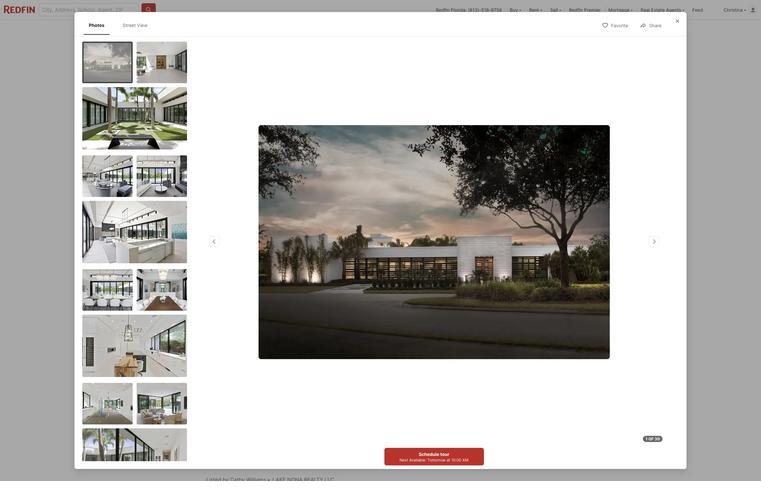 Task type: describe. For each thing, give the bounding box(es) containing it.
0 vertical spatial 10:00
[[521, 293, 531, 298]]

street view tab
[[117, 17, 153, 33]]

maximize
[[240, 402, 263, 409]]

2 am from the left
[[281, 302, 289, 308]]

stunning
[[206, 371, 227, 377]]

on
[[339, 402, 345, 409]]

room, down 'lanai'
[[401, 472, 415, 479]]

is up ceiling
[[274, 426, 277, 432]]

championship
[[285, 363, 320, 370]]

1 horizontal spatial wolf
[[353, 457, 364, 463]]

feed
[[692, 7, 703, 13]]

and down golf
[[420, 363, 429, 370]]

pocketed
[[358, 426, 381, 432]]

4 • from the left
[[354, 301, 357, 308]]

0 vertical spatial tour
[[511, 286, 522, 292]]

room, down four
[[298, 418, 312, 424]]

0 vertical spatial available:
[[479, 293, 496, 298]]

cabinetry.
[[221, 449, 245, 455]]

0 vertical spatial golf
[[321, 363, 331, 370]]

thursday
[[465, 249, 483, 253]]

it
[[353, 288, 356, 295]]

glass
[[397, 418, 409, 424]]

1 horizontal spatial features
[[414, 386, 434, 393]]

ceiling
[[264, 433, 279, 440]]

about
[[206, 335, 229, 344]]

powder
[[206, 480, 225, 481]]

and right doors,
[[417, 426, 426, 432]]

and down contemporary
[[238, 379, 247, 385]]

orlando
[[268, 228, 293, 234]]

for
[[267, 480, 274, 481]]

8756
[[491, 7, 502, 13]]

this inside "the 2017 new american home is perfectly situated along the back nine of lake nona golf  & country club's world-renowned championship golf course, cutting-edge sustainability, and stunning contemporary design are the hallmarks of this phil kean design group home. enjoying multiple golf and water views, the home displays a superb use of glass, openness, and seamless transitions from indoor to outdoor living with covered porticos and lanais. the home features over 8,245 square feet of living space, plus a 1,775 square foot rooftop terrace which is positioned to maximize the incredible views. focused on the main level, the home's open floor plan includes five bedrooms, six full and four half bathrooms, and flows from an open-air, interior courtyard entry with a media room, into the grand foyer that shares a glass fireplace with the great room, which is surrounded by automated, fully-pocketed sliding doors, and is anchored by a floor-to-ceiling glass-enclosed wine bar. the sleek kitchen is highlighted by state-of-the-art wolf and sub-zero appliances surrounded by ceasarstone counters and high gloss cabinetry. complete with an expansive walk-in closet and magnificent bath, the owner's suite boasts unique luxuries, including a morning bar with a wolf coffee system, a safe room, and one of three laundry stations. just outside the owner's suite sits a private lanai with a fireplace and access to the health and wellness space, which features a steam room, private powder bath, and space for massage or exercise. the ample outside living are"
[[333, 371, 342, 377]]

of right feet
[[263, 394, 268, 401]]

one
[[217, 465, 226, 471]]

indoor
[[246, 386, 262, 393]]

open-
[[403, 410, 417, 416]]

30 inside in the last 30 days
[[488, 312, 493, 317]]

9086 mayfair pointe dr , orlando , fl 32827
[[206, 228, 319, 234]]

golf
[[418, 355, 428, 362]]

and left the 'high'
[[416, 441, 425, 448]]

0 horizontal spatial 9086 mayfair pointe dr, orlando, fl 32827 image
[[206, 38, 451, 207]]

0 vertical spatial outside
[[303, 465, 321, 471]]

1
[[646, 437, 648, 442]]

high
[[426, 441, 437, 448]]

the right are on the left
[[292, 371, 300, 377]]

redfin florida: (813)-518-8756
[[436, 7, 502, 13]]

2 vertical spatial which
[[342, 472, 357, 479]]

submit search image
[[145, 7, 152, 13]]

the right on
[[346, 402, 354, 409]]

tomorrow inside dialog
[[428, 458, 446, 463]]

florida:
[[451, 7, 467, 13]]

sleek
[[354, 433, 367, 440]]

video
[[522, 268, 533, 272]]

with down sub-
[[272, 449, 282, 455]]

1 horizontal spatial 9086 mayfair pointe dr, orlando, fl 32827 image
[[453, 124, 555, 207]]

anchored
[[206, 433, 229, 440]]

buyer's agent fee
[[353, 442, 396, 448]]

0 vertical spatial suite
[[206, 457, 218, 463]]

2 vertical spatial 10:00
[[452, 458, 462, 463]]

tour with a redfin premier agent
[[458, 220, 541, 227]]

8,245 sq ft
[[358, 243, 379, 259]]

1 horizontal spatial am
[[532, 293, 538, 298]]

0 horizontal spatial living
[[270, 394, 283, 401]]

12:00 pm button
[[298, 301, 322, 309]]

chat
[[534, 268, 544, 272]]

10:00 inside 10:00 am • 11:00 am • 12:00 pm • 1:00 pm • 2:00 pm • more times
[[234, 302, 249, 308]]

1 horizontal spatial schedule tour next available: tomorrow at 10:00 am
[[470, 286, 538, 298]]

in inside "the 2017 new american home is perfectly situated along the back nine of lake nona golf  & country club's world-renowned championship golf course, cutting-edge sustainability, and stunning contemporary design are the hallmarks of this phil kean design group home. enjoying multiple golf and water views, the home displays a superb use of glass, openness, and seamless transitions from indoor to outdoor living with covered porticos and lanais. the home features over 8,245 square feet of living space, plus a 1,775 square foot rooftop terrace which is positioned to maximize the incredible views. focused on the main level, the home's open floor plan includes five bedrooms, six full and four half bathrooms, and flows from an open-air, interior courtyard entry with a media room, into the grand foyer that shares a glass fireplace with the great room, which is surrounded by automated, fully-pocketed sliding doors, and is anchored by a floor-to-ceiling glass-enclosed wine bar. the sleek kitchen is highlighted by state-of-the-art wolf and sub-zero appliances surrounded by ceasarstone counters and high gloss cabinetry. complete with an expansive walk-in closet and magnificent bath, the owner's suite boasts unique luxuries, including a morning bar with a wolf coffee system, a safe room, and one of three laundry stations. just outside the owner's suite sits a private lanai with a fireplace and access to the health and wellness space, which features a steam room, private powder bath, and space for massage or exercise. the ample outside living are"
[[331, 449, 335, 455]]

9086
[[206, 228, 220, 234]]

phil
[[343, 371, 352, 377]]

with down safe
[[411, 465, 421, 471]]

and right full
[[295, 410, 304, 416]]

1 vertical spatial owner's
[[332, 465, 350, 471]]

air,
[[417, 410, 425, 416]]

1 horizontal spatial at
[[517, 293, 520, 298]]

home.
[[402, 371, 417, 377]]

0 horizontal spatial features
[[358, 472, 378, 479]]

0 vertical spatial 8,245
[[358, 243, 379, 252]]

30 photos
[[522, 193, 544, 198]]

with up nov 2 thursday
[[471, 220, 482, 227]]

person
[[478, 268, 493, 272]]

2017
[[217, 355, 229, 362]]

1 vertical spatial agent
[[372, 442, 386, 448]]

ft
[[366, 253, 370, 259]]

in the last 30 days
[[473, 306, 543, 317]]

access
[[240, 472, 257, 479]]

of inside dialog
[[648, 437, 654, 442]]

with down interior
[[206, 426, 217, 432]]

the 2017 new american home is perfectly situated along the back nine of lake nona golf  & country club's world-renowned championship golf course, cutting-edge sustainability, and stunning contemporary design are the hallmarks of this phil kean design group home. enjoying multiple golf and water views, the home displays a superb use of glass, openness, and seamless transitions from indoor to outdoor living with covered porticos and lanais. the home features over 8,245 square feet of living space, plus a 1,775 square foot rooftop terrace which is positioned to maximize the incredible views. focused on the main level, the home's open floor plan includes five bedrooms, six full and four half bathrooms, and flows from an open-air, interior courtyard entry with a media room, into the grand foyer that shares a glass fireplace with the great room, which is surrounded by automated, fully-pocketed sliding doors, and is anchored by a floor-to-ceiling glass-enclosed wine bar. the sleek kitchen is highlighted by state-of-the-art wolf and sub-zero appliances surrounded by ceasarstone counters and high gloss cabinetry. complete with an expansive walk-in closet and magnificent bath, the owner's suite boasts unique luxuries, including a morning bar with a wolf coffee system, a safe room, and one of three laundry stations. just outside the owner's suite sits a private lanai with a fireplace and access to the health and wellness space, which features a steam room, private powder bath, and space for massage or exercise. the ample outside living are
[[206, 355, 443, 481]]

1 pm from the left
[[314, 302, 322, 308]]

more times link
[[390, 302, 419, 308]]

in inside list box
[[474, 268, 478, 272]]

great
[[228, 426, 241, 432]]

nov for 2
[[465, 231, 474, 235]]

1 vertical spatial at
[[447, 458, 450, 463]]

0 vertical spatial wolf
[[247, 441, 258, 448]]

0 horizontal spatial fireplace
[[206, 472, 227, 479]]

home
[[268, 355, 282, 362]]

last
[[480, 312, 487, 317]]

2 vertical spatial an
[[284, 449, 290, 455]]

the left back
[[349, 355, 357, 362]]

of inside the orlando is a hot market 34% of homes accept an offer within 2 weeks. tour it before it's gone!
[[237, 288, 242, 295]]

share
[[649, 23, 662, 28]]

redfin for premier
[[569, 7, 583, 13]]

0 horizontal spatial bath,
[[226, 480, 239, 481]]

the up automated,
[[324, 418, 332, 424]]

0 horizontal spatial next
[[400, 458, 408, 463]]

1 horizontal spatial space,
[[324, 472, 341, 479]]

0 vertical spatial fireplace
[[411, 418, 432, 424]]

fl
[[296, 228, 302, 234]]

&
[[429, 355, 432, 362]]

bar.
[[333, 433, 342, 440]]

over
[[206, 394, 217, 401]]

of right hallmarks in the left of the page
[[326, 371, 331, 377]]

9086 mayfair pointe dr image
[[259, 125, 610, 359]]

buyer's agent fee link
[[353, 442, 396, 448]]

laundry
[[248, 465, 267, 471]]

with down the bedrooms, on the bottom left of page
[[265, 418, 275, 424]]

the up the bedrooms, on the bottom left of page
[[264, 402, 272, 409]]

1:00
[[331, 302, 342, 308]]

0 vertical spatial 32827
[[303, 228, 319, 234]]

is up the 'high'
[[428, 426, 432, 432]]

tour for tour with a redfin premier agent
[[458, 220, 470, 227]]

1 horizontal spatial tab list
[[206, 20, 422, 37]]

1 horizontal spatial outside
[[356, 480, 374, 481]]

covered
[[317, 386, 337, 393]]

of down boasts
[[228, 465, 233, 471]]

and down three
[[229, 472, 238, 479]]

new
[[230, 355, 242, 362]]

and down home. on the right
[[409, 379, 419, 385]]

1 vertical spatial an
[[395, 410, 401, 416]]

beds
[[299, 253, 311, 259]]

baths
[[327, 253, 341, 259]]

situated
[[313, 355, 333, 362]]

1 vertical spatial golf
[[227, 379, 236, 385]]

baths link
[[327, 253, 341, 259]]

0 horizontal spatial which
[[258, 426, 272, 432]]

photos tab
[[84, 17, 110, 33]]

8 baths
[[327, 243, 341, 259]]

3
[[493, 235, 501, 249]]

1 , from the left
[[265, 228, 266, 234]]

0 vertical spatial next
[[470, 293, 478, 298]]

1 vertical spatial private
[[416, 472, 433, 479]]

1 vertical spatial surrounded
[[323, 441, 351, 448]]

1 horizontal spatial tomorrow
[[497, 293, 516, 298]]

outdoor
[[270, 386, 289, 393]]

nov 2 thursday
[[465, 231, 483, 253]]

luxuries,
[[256, 457, 276, 463]]

foot
[[350, 394, 360, 401]]

2 tab from the left
[[249, 21, 285, 37]]

map entry image
[[400, 215, 443, 258]]

approved
[[262, 253, 283, 259]]

of right use
[[360, 379, 365, 385]]

the down terrace
[[383, 402, 391, 409]]

redfin premier button
[[565, 0, 605, 20]]

2 vertical spatial 30
[[655, 437, 660, 442]]

2:00
[[360, 302, 372, 308]]

30 inside 30 photos button
[[522, 193, 528, 198]]

room, right safe
[[419, 457, 433, 463]]

stations.
[[268, 465, 289, 471]]

including
[[277, 457, 300, 463]]

room, up the floor-
[[242, 426, 256, 432]]

is down sliding
[[388, 433, 392, 440]]

get
[[243, 253, 251, 259]]

hallmarks
[[302, 371, 325, 377]]

three
[[234, 465, 247, 471]]

1 tab from the left
[[206, 21, 249, 37]]

just
[[291, 465, 301, 471]]

and down buyer's
[[353, 449, 362, 455]]

1 • from the left
[[261, 301, 264, 308]]

redfin for florida:
[[436, 7, 450, 13]]

1 square from the left
[[234, 394, 251, 401]]

foyer
[[349, 418, 362, 424]]

the down bar
[[322, 465, 330, 471]]

nov 3 friday
[[493, 231, 505, 253]]

sliding
[[383, 426, 399, 432]]

into
[[313, 418, 322, 424]]

4 tab from the left
[[334, 21, 386, 37]]

bathrooms,
[[328, 410, 356, 416]]

lanais.
[[371, 386, 386, 393]]

by up the 'high'
[[422, 433, 428, 440]]

positioned
[[206, 402, 232, 409]]

nov for 3
[[493, 231, 502, 235]]

1 vertical spatial home
[[291, 379, 304, 385]]

0 vertical spatial this
[[230, 335, 244, 344]]

0 vertical spatial private
[[380, 465, 397, 471]]

0 horizontal spatial surrounded
[[279, 426, 307, 432]]

is right home
[[284, 355, 288, 362]]

and up rooftop
[[360, 386, 369, 393]]



Task type: vqa. For each thing, say whether or not it's contained in the screenshot.
the 14549
no



Task type: locate. For each thing, give the bounding box(es) containing it.
0 horizontal spatial golf
[[227, 379, 236, 385]]

nov up saturday
[[522, 231, 531, 235]]

0 horizontal spatial square
[[234, 394, 251, 401]]

multiple
[[206, 379, 226, 385]]

which up ample
[[342, 472, 357, 479]]

space, up incredible
[[284, 394, 300, 401]]

agent up magnificent
[[372, 442, 386, 448]]

previous image
[[456, 237, 466, 247]]

pre-
[[252, 253, 262, 259]]

water
[[249, 379, 263, 385]]

tab list containing photos
[[82, 16, 159, 35]]

which up home's
[[400, 394, 415, 401]]

sub-
[[270, 441, 282, 448]]

expansive
[[291, 449, 316, 455]]

0 vertical spatial schedule tour next available: tomorrow at 10:00 am
[[470, 286, 538, 298]]

interior
[[206, 418, 224, 424]]

level,
[[369, 402, 382, 409]]

tab
[[206, 21, 249, 37], [249, 21, 285, 37], [285, 21, 334, 37], [334, 21, 386, 37], [386, 21, 417, 37]]

2 horizontal spatial which
[[400, 394, 415, 401]]

redfin inside button
[[569, 7, 583, 13]]

suite down gloss
[[206, 457, 218, 463]]

home up the american
[[246, 335, 267, 344]]

pm right 2:00
[[373, 302, 381, 308]]

suite
[[206, 457, 218, 463], [352, 465, 364, 471]]

superb
[[332, 379, 349, 385]]

• left 11:00
[[261, 301, 264, 308]]

is up open
[[416, 394, 420, 401]]

2 nov from the left
[[493, 231, 502, 235]]

0 horizontal spatial from
[[233, 386, 245, 393]]

0 horizontal spatial this
[[230, 335, 244, 344]]

schedule tour next available: tomorrow at 10:00 am up led
[[470, 286, 538, 298]]

nine
[[372, 355, 382, 362]]

9086 mayfair pointe dr, orlando, fl 32827 image
[[206, 38, 451, 207], [453, 124, 555, 207]]

the up for
[[265, 472, 273, 479]]

1 vertical spatial from
[[382, 410, 394, 416]]

1 vertical spatial this
[[333, 371, 342, 377]]

of right 34%
[[237, 288, 242, 295]]

image image
[[137, 41, 187, 83], [84, 43, 131, 82], [82, 87, 187, 149], [82, 155, 133, 197], [137, 155, 187, 197], [82, 201, 187, 263], [82, 269, 133, 311], [137, 269, 187, 311], [82, 315, 187, 377], [82, 383, 133, 425], [137, 383, 187, 425], [82, 429, 187, 481]]

0 vertical spatial space,
[[284, 394, 300, 401]]

12:00
[[298, 302, 313, 308]]

5 tab from the left
[[386, 21, 417, 37]]

main
[[356, 402, 368, 409]]

available: up 'lanai'
[[409, 458, 427, 463]]

30 right 1
[[655, 437, 660, 442]]

0 horizontal spatial 32827
[[303, 228, 319, 234]]

2 vertical spatial home
[[398, 386, 412, 393]]

1 of 30
[[646, 437, 660, 442]]

34%
[[225, 288, 236, 295]]

edge
[[371, 363, 384, 370]]

1 horizontal spatial am
[[281, 302, 289, 308]]

tour
[[458, 220, 470, 227], [463, 268, 473, 272], [504, 268, 514, 272], [340, 288, 351, 295]]

dr
[[259, 228, 265, 234]]

1 vertical spatial bath,
[[226, 480, 239, 481]]

openness,
[[383, 379, 408, 385]]

closet
[[336, 449, 351, 455]]

0 horizontal spatial available:
[[409, 458, 427, 463]]

10:00
[[521, 293, 531, 298], [234, 302, 249, 308], [452, 458, 462, 463]]

glass-
[[281, 433, 296, 440]]

of right 1
[[648, 437, 654, 442]]

2 horizontal spatial 10:00
[[521, 293, 531, 298]]

space, up ample
[[324, 472, 341, 479]]

2 , from the left
[[293, 228, 294, 234]]

1 horizontal spatial premier
[[584, 7, 601, 13]]

the up country
[[206, 355, 216, 362]]

the down are on the left
[[281, 379, 289, 385]]

1 vertical spatial am
[[463, 458, 469, 463]]

a
[[484, 220, 487, 227], [252, 279, 255, 286], [497, 327, 500, 333], [327, 379, 330, 385], [313, 394, 316, 401], [277, 418, 280, 424], [392, 418, 395, 424], [238, 433, 241, 440], [301, 457, 304, 463], [349, 457, 351, 463], [403, 457, 406, 463], [375, 465, 378, 471], [423, 465, 426, 471], [380, 472, 383, 479]]

tour
[[511, 286, 522, 292], [441, 452, 450, 457]]

list box
[[458, 263, 550, 277]]

tour left it
[[340, 288, 351, 295]]

1 vertical spatial tomorrow
[[428, 458, 446, 463]]

this up superb
[[333, 371, 342, 377]]

this
[[230, 335, 244, 344], [333, 371, 342, 377]]

8,245
[[358, 243, 379, 252], [218, 394, 233, 401]]

0 vertical spatial to
[[263, 386, 268, 393]]

2 horizontal spatial nov
[[522, 231, 531, 235]]

outside down sits
[[356, 480, 374, 481]]

terrace
[[381, 394, 399, 401]]

by up enclosed
[[309, 426, 315, 432]]

3 nov from the left
[[522, 231, 531, 235]]

3 tab from the left
[[285, 21, 334, 37]]

by down great
[[231, 433, 237, 440]]

32827 right fl
[[303, 228, 319, 234]]

country
[[206, 363, 226, 370]]

is up homes
[[247, 279, 251, 286]]

world-
[[243, 363, 260, 370]]

dialog
[[74, 12, 687, 481]]

and down to-
[[259, 441, 269, 448]]

and down just
[[291, 472, 300, 479]]

am
[[250, 302, 258, 308], [281, 302, 289, 308]]

1 horizontal spatial which
[[342, 472, 357, 479]]

1 am from the left
[[250, 302, 258, 308]]

premier up 4
[[505, 220, 525, 227]]

renowned
[[260, 363, 284, 370]]

next down tour in person
[[470, 293, 478, 298]]

2 inside nov 2 thursday
[[465, 235, 472, 249]]

favorite
[[611, 23, 628, 28]]

sustainability,
[[385, 363, 419, 370]]

favorite button
[[596, 19, 634, 32]]

outside up wellness
[[303, 465, 321, 471]]

feed button
[[689, 0, 720, 20]]

wellness
[[302, 472, 323, 479]]

1 horizontal spatial agent
[[526, 220, 541, 227]]

bath, down counters
[[394, 449, 406, 455]]

ceasarstone
[[360, 441, 391, 448]]

fully-
[[346, 426, 358, 432]]

times
[[405, 302, 419, 308]]

None button
[[462, 228, 488, 256], [491, 228, 517, 256], [520, 228, 546, 256], [462, 228, 488, 256], [491, 228, 517, 256], [520, 228, 546, 256]]

available: inside dialog
[[409, 458, 427, 463]]

nov inside nov 2 thursday
[[465, 231, 474, 235]]

0 horizontal spatial tour
[[441, 452, 450, 457]]

pointe
[[242, 228, 258, 234]]

with down closet
[[337, 457, 347, 463]]

nov down the tour with a redfin premier agent
[[493, 231, 502, 235]]

displays
[[306, 379, 326, 385]]

to up space
[[258, 472, 263, 479]]

dialog containing photos
[[74, 12, 687, 481]]

1 horizontal spatial nov
[[493, 231, 502, 235]]

tab list
[[82, 16, 159, 35], [206, 20, 422, 37]]

0 horizontal spatial 2
[[317, 288, 320, 295]]

1 vertical spatial 10:00
[[234, 302, 249, 308]]

2 horizontal spatial home
[[398, 386, 412, 393]]

to up includes
[[233, 402, 238, 409]]

features
[[414, 386, 434, 393], [358, 472, 378, 479]]

8,245 inside "the 2017 new american home is perfectly situated along the back nine of lake nona golf  & country club's world-renowned championship golf course, cutting-edge sustainability, and stunning contemporary design are the hallmarks of this phil kean design group home. enjoying multiple golf and water views, the home displays a superb use of glass, openness, and seamless transitions from indoor to outdoor living with covered porticos and lanais. the home features over 8,245 square feet of living space, plus a 1,775 square foot rooftop terrace which is positioned to maximize the incredible views. focused on the main level, the home's open floor plan includes five bedrooms, six full and four half bathrooms, and flows from an open-air, interior courtyard entry with a media room, into the grand foyer that shares a glass fireplace with the great room, which is surrounded by automated, fully-pocketed sliding doors, and is anchored by a floor-to-ceiling glass-enclosed wine bar. the sleek kitchen is highlighted by state-of-the-art wolf and sub-zero appliances surrounded by ceasarstone counters and high gloss cabinetry. complete with an expansive walk-in closet and magnificent bath, the owner's suite boasts unique luxuries, including a morning bar with a wolf coffee system, a safe room, and one of three laundry stations. just outside the owner's suite sits a private lanai with a fireplace and access to the health and wellness space, which features a steam room, private powder bath, and space for massage or exercise. the ample outside living are"
[[218, 394, 233, 401]]

1 horizontal spatial 10:00
[[452, 458, 462, 463]]

0 horizontal spatial private
[[380, 465, 397, 471]]

golf
[[321, 363, 331, 370], [227, 379, 236, 385]]

redfin for agents
[[473, 306, 485, 311]]

by
[[309, 426, 315, 432], [231, 433, 237, 440], [422, 433, 428, 440], [352, 441, 358, 448]]

1 vertical spatial fireplace
[[206, 472, 227, 479]]

and down main
[[357, 410, 366, 416]]

living up plus
[[291, 386, 303, 393]]

share button
[[635, 19, 667, 32]]

1 horizontal spatial private
[[416, 472, 433, 479]]

courtyard
[[225, 418, 249, 424]]

automated,
[[316, 426, 344, 432]]

10:00 am • 11:00 am • 12:00 pm • 1:00 pm • 2:00 pm • more times
[[234, 301, 419, 308]]

the up safe
[[408, 449, 416, 455]]

1 horizontal spatial from
[[382, 410, 394, 416]]

1 vertical spatial 30
[[488, 312, 493, 317]]

accept
[[262, 288, 279, 295]]

golf down situated at the left bottom
[[321, 363, 331, 370]]

surrounded down media
[[279, 426, 307, 432]]

tour for tour via video chat
[[504, 268, 514, 272]]

private up steam
[[380, 465, 397, 471]]

pm right '1:00'
[[343, 302, 351, 308]]

0 vertical spatial which
[[400, 394, 415, 401]]

1 horizontal spatial ,
[[293, 228, 294, 234]]

design
[[265, 371, 281, 377]]

system,
[[382, 457, 402, 463]]

1 vertical spatial space,
[[324, 472, 341, 479]]

square up maximize
[[234, 394, 251, 401]]

0 horizontal spatial tab list
[[82, 16, 159, 35]]

5 beds
[[299, 243, 311, 259]]

homes
[[244, 288, 260, 295]]

from up shares
[[382, 410, 394, 416]]

an left offer
[[280, 288, 286, 295]]

flows
[[368, 410, 381, 416]]

2 left 3 at the right
[[465, 235, 472, 249]]

private down safe
[[416, 472, 433, 479]]

nov for 4
[[522, 231, 531, 235]]

pm
[[314, 302, 322, 308], [343, 302, 351, 308], [373, 302, 381, 308]]

nov inside nov 4 saturday
[[522, 231, 531, 235]]

1 vertical spatial 8,245
[[218, 394, 233, 401]]

2 inside the orlando is a hot market 34% of homes accept an offer within 2 weeks. tour it before it's gone!
[[317, 288, 320, 295]]

0 vertical spatial tomorrow
[[497, 293, 516, 298]]

0 horizontal spatial schedule
[[419, 452, 439, 457]]

the inside in the last 30 days
[[473, 312, 479, 317]]

1 horizontal spatial bath,
[[394, 449, 406, 455]]

0 horizontal spatial owner's
[[332, 465, 350, 471]]

boasts
[[220, 457, 236, 463]]

list box containing tour in person
[[458, 263, 550, 277]]

of right nine in the bottom of the page
[[384, 355, 389, 362]]

bath,
[[394, 449, 406, 455], [226, 480, 239, 481]]

orlando
[[225, 279, 245, 286]]

the left ample
[[329, 480, 338, 481]]

1 vertical spatial tour
[[441, 452, 450, 457]]

1 vertical spatial suite
[[352, 465, 364, 471]]

0 vertical spatial 30
[[522, 193, 528, 198]]

am down homes
[[250, 302, 258, 308]]

mayfair
[[221, 228, 241, 234]]

home down are on the left
[[291, 379, 304, 385]]

outside
[[303, 465, 321, 471], [356, 480, 374, 481]]

tour up previous icon
[[458, 220, 470, 227]]

home down openness,
[[398, 386, 412, 393]]

premier inside redfin premier button
[[584, 7, 601, 13]]

0 vertical spatial agent
[[526, 220, 541, 227]]

0 vertical spatial living
[[291, 386, 303, 393]]

0 vertical spatial premier
[[584, 7, 601, 13]]

ask
[[488, 327, 496, 333]]

home's
[[393, 402, 410, 409]]

tour in person
[[463, 268, 493, 272]]

30 left photos
[[522, 193, 528, 198]]

0 horizontal spatial at
[[447, 458, 450, 463]]

this up new
[[230, 335, 244, 344]]

complete
[[247, 449, 270, 455]]

fireplace down air, at the right bottom of page
[[411, 418, 432, 424]]

is inside the orlando is a hot market 34% of homes accept an offer within 2 weeks. tour it before it's gone!
[[247, 279, 251, 286]]

0 horizontal spatial 30
[[488, 312, 493, 317]]

features down sits
[[358, 472, 378, 479]]

2 horizontal spatial pm
[[373, 302, 381, 308]]

lake
[[390, 355, 402, 362]]

am inside dialog
[[463, 458, 469, 463]]

an down zero
[[284, 449, 290, 455]]

1 horizontal spatial 2
[[465, 235, 472, 249]]

City, Address, School, Agent, ZIP search field
[[39, 3, 139, 16]]

3 pm from the left
[[373, 302, 381, 308]]

and down "access"
[[240, 480, 250, 481]]

and left one
[[206, 465, 215, 471]]

2 vertical spatial to
[[258, 472, 263, 479]]

1 vertical spatial features
[[358, 472, 378, 479]]

,
[[265, 228, 266, 234], [293, 228, 294, 234]]

0 vertical spatial from
[[233, 386, 245, 393]]

5 • from the left
[[384, 301, 387, 308]]

2 square from the left
[[332, 394, 349, 401]]

1 horizontal spatial tour
[[511, 286, 522, 292]]

owner's down the 'high'
[[417, 449, 436, 455]]

a inside the orlando is a hot market 34% of homes accept an offer within 2 weeks. tour it before it's gone!
[[252, 279, 255, 286]]

doors,
[[400, 426, 416, 432]]

0 vertical spatial home
[[246, 335, 267, 344]]

from left indoor
[[233, 386, 245, 393]]

nov inside the nov 3 friday
[[493, 231, 502, 235]]

0 vertical spatial owner's
[[417, 449, 436, 455]]

tour left via
[[504, 268, 514, 272]]

1 vertical spatial next
[[400, 458, 408, 463]]

by down sleek
[[352, 441, 358, 448]]

1 horizontal spatial schedule
[[486, 286, 510, 292]]

schedule down the 'high'
[[419, 452, 439, 457]]

perfectly
[[289, 355, 311, 362]]

, left orlando
[[265, 228, 266, 234]]

2 • from the left
[[292, 301, 295, 308]]

0 horizontal spatial am
[[463, 458, 469, 463]]

bath, down three
[[226, 480, 239, 481]]

0 vertical spatial features
[[414, 386, 434, 393]]

1 nov from the left
[[465, 231, 474, 235]]

with up plus
[[305, 386, 315, 393]]

to down views,
[[263, 386, 268, 393]]

• left more
[[384, 301, 387, 308]]

1 horizontal spatial next
[[470, 293, 478, 298]]

space
[[251, 480, 266, 481]]

1 vertical spatial to
[[233, 402, 238, 409]]

wine
[[320, 433, 331, 440]]

1 vertical spatial premier
[[505, 220, 525, 227]]

0 horizontal spatial home
[[246, 335, 267, 344]]

tour inside the orlando is a hot market 34% of homes accept an offer within 2 weeks. tour it before it's gone!
[[340, 288, 351, 295]]

owner's down bar
[[332, 465, 350, 471]]

1 vertical spatial schedule
[[419, 452, 439, 457]]

bedrooms,
[[250, 410, 277, 416]]

wolf down the floor-
[[247, 441, 258, 448]]

club's
[[227, 363, 242, 370]]

living down steam
[[376, 480, 389, 481]]

0 horizontal spatial schedule tour next available: tomorrow at 10:00 am
[[400, 452, 469, 463]]

an down home's
[[395, 410, 401, 416]]

518-
[[481, 7, 491, 13]]

tour for tour in person
[[463, 268, 473, 272]]

which up to-
[[258, 426, 272, 432]]

2 pm from the left
[[343, 302, 351, 308]]

0 horizontal spatial outside
[[303, 465, 321, 471]]

$6,950,000 get pre-approved
[[206, 243, 283, 259]]

to
[[263, 386, 268, 393], [233, 402, 238, 409], [258, 472, 263, 479]]

1 horizontal spatial living
[[291, 386, 303, 393]]

unique
[[238, 457, 254, 463]]

0 horizontal spatial am
[[250, 302, 258, 308]]

within
[[301, 288, 315, 295]]

0 vertical spatial 2
[[465, 235, 472, 249]]

the up terrace
[[388, 386, 397, 393]]

in inside in the last 30 days
[[540, 306, 543, 311]]

the up anchored at the left of the page
[[218, 426, 226, 432]]

next image
[[542, 237, 552, 247]]

0 horizontal spatial ,
[[265, 228, 266, 234]]

1 vertical spatial schedule tour next available: tomorrow at 10:00 am
[[400, 452, 469, 463]]

the down the fully-
[[343, 433, 353, 440]]

0 horizontal spatial 8,245
[[218, 394, 233, 401]]

1 horizontal spatial 8,245
[[358, 243, 379, 252]]

2 right within
[[317, 288, 320, 295]]

0 vertical spatial am
[[532, 293, 538, 298]]

1 horizontal spatial 32827
[[527, 306, 539, 311]]

ask a question
[[488, 327, 520, 333]]

1 vertical spatial 32827
[[527, 306, 539, 311]]

wolf left 'coffee'
[[353, 457, 364, 463]]

0 vertical spatial bath,
[[394, 449, 406, 455]]

2 vertical spatial living
[[376, 480, 389, 481]]

space,
[[284, 394, 300, 401], [324, 472, 341, 479]]

living down the outdoor
[[270, 394, 283, 401]]

suite left sits
[[352, 465, 364, 471]]

2 horizontal spatial living
[[376, 480, 389, 481]]

3 • from the left
[[325, 301, 328, 308]]

an inside the orlando is a hot market 34% of homes accept an offer within 2 weeks. tour it before it's gone!
[[280, 288, 286, 295]]

pm right 12:00
[[314, 302, 322, 308]]

1 vertical spatial available:
[[409, 458, 427, 463]]

are
[[283, 371, 291, 377]]

get pre-approved link
[[243, 253, 283, 259]]



